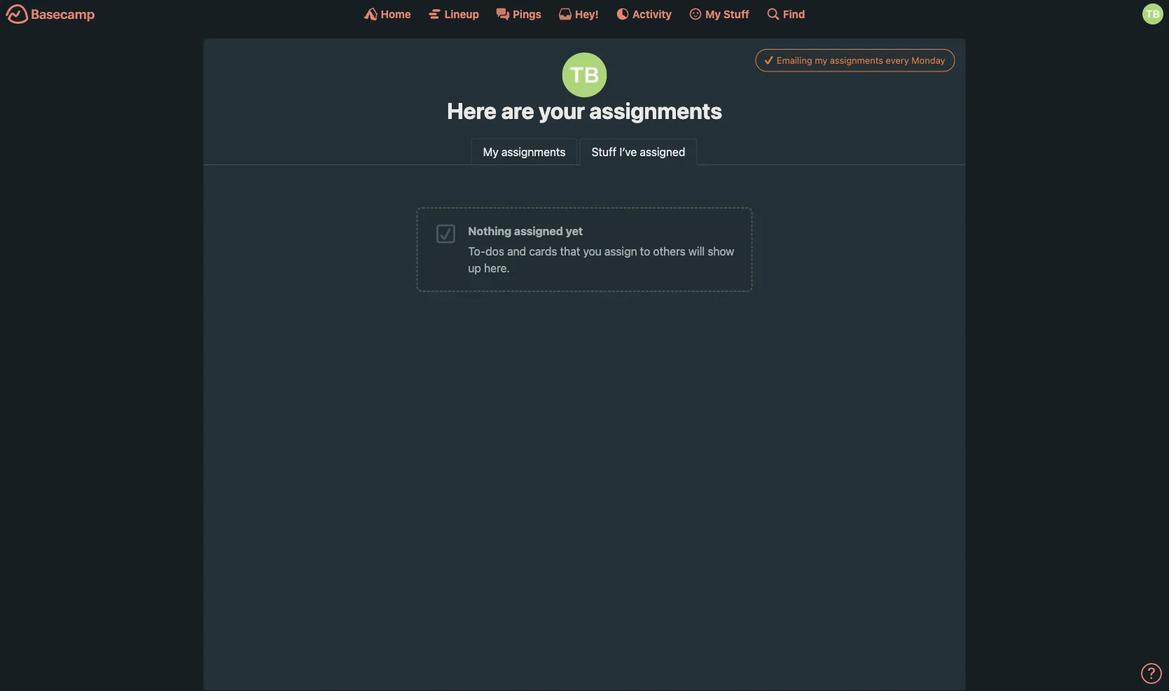 Task type: describe. For each thing, give the bounding box(es) containing it.
nothing
[[468, 225, 512, 238]]

assign
[[605, 245, 637, 258]]

emailing my assignments every monday
[[777, 55, 946, 66]]

up
[[468, 262, 481, 275]]

stuff inside popup button
[[724, 8, 750, 20]]

switch accounts image
[[6, 4, 95, 25]]

every
[[886, 55, 909, 66]]

yet
[[566, 225, 583, 238]]

emailing
[[777, 55, 813, 66]]

1 horizontal spatial assigned
[[640, 145, 686, 158]]

1 vertical spatial assignments
[[590, 97, 722, 124]]

2 vertical spatial assignments
[[502, 145, 566, 158]]

my assignments
[[483, 145, 566, 158]]

cards
[[529, 245, 558, 258]]

here.
[[484, 262, 510, 275]]

my
[[815, 55, 828, 66]]

to-
[[468, 245, 486, 258]]

my assignments link
[[471, 138, 578, 165]]

others
[[653, 245, 686, 258]]

to
[[640, 245, 651, 258]]

home link
[[364, 7, 411, 21]]

i've
[[620, 145, 637, 158]]

here
[[447, 97, 497, 124]]

nothing assigned yet to-dos and cards that you assign to others will show up here.
[[468, 225, 735, 275]]

show
[[708, 245, 735, 258]]

stuff i've assigned link
[[580, 138, 697, 166]]

will
[[689, 245, 705, 258]]

home
[[381, 8, 411, 20]]

0 horizontal spatial stuff
[[592, 145, 617, 158]]

activity link
[[616, 7, 672, 21]]

find button
[[767, 7, 805, 21]]

pings
[[513, 8, 542, 20]]



Task type: vqa. For each thing, say whether or not it's contained in the screenshot.
Brainstorm
no



Task type: locate. For each thing, give the bounding box(es) containing it.
2 horizontal spatial assignments
[[830, 55, 884, 66]]

hey! button
[[558, 7, 599, 21]]

hey!
[[575, 8, 599, 20]]

0 vertical spatial tim burton image
[[1143, 4, 1164, 25]]

lineup
[[445, 8, 479, 20]]

activity
[[633, 8, 672, 20]]

my down here
[[483, 145, 499, 158]]

0 vertical spatial stuff
[[724, 8, 750, 20]]

1 horizontal spatial stuff
[[724, 8, 750, 20]]

assigned up cards
[[514, 225, 563, 238]]

lineup link
[[428, 7, 479, 21]]

0 horizontal spatial my
[[483, 145, 499, 158]]

1 horizontal spatial my
[[706, 8, 721, 20]]

0 vertical spatial assignments
[[830, 55, 884, 66]]

that
[[560, 245, 580, 258]]

1 vertical spatial stuff
[[592, 145, 617, 158]]

stuff
[[724, 8, 750, 20], [592, 145, 617, 158]]

main element
[[0, 0, 1170, 27]]

assigned
[[640, 145, 686, 158], [514, 225, 563, 238]]

you
[[583, 245, 602, 258]]

are
[[501, 97, 534, 124]]

tim burton image
[[1143, 4, 1164, 25], [562, 53, 607, 97]]

1 horizontal spatial assignments
[[590, 97, 722, 124]]

here are your assignments
[[447, 97, 722, 124]]

assignments right my
[[830, 55, 884, 66]]

0 horizontal spatial assignments
[[502, 145, 566, 158]]

assignments
[[830, 55, 884, 66], [590, 97, 722, 124], [502, 145, 566, 158]]

pings button
[[496, 7, 542, 21]]

1 horizontal spatial tim burton image
[[1143, 4, 1164, 25]]

my stuff
[[706, 8, 750, 20]]

my for my stuff
[[706, 8, 721, 20]]

1 vertical spatial tim burton image
[[562, 53, 607, 97]]

assigned inside 'nothing assigned yet to-dos and cards that you assign to others will show up here.'
[[514, 225, 563, 238]]

emailing my assignments every monday button
[[756, 49, 955, 72]]

monday
[[912, 55, 946, 66]]

0 vertical spatial my
[[706, 8, 721, 20]]

my for my assignments
[[483, 145, 499, 158]]

dos
[[486, 245, 504, 258]]

my
[[706, 8, 721, 20], [483, 145, 499, 158]]

assignments down are
[[502, 145, 566, 158]]

0 vertical spatial assigned
[[640, 145, 686, 158]]

stuff left i've
[[592, 145, 617, 158]]

assignments up stuff i've assigned
[[590, 97, 722, 124]]

0 horizontal spatial assigned
[[514, 225, 563, 238]]

1 vertical spatial assigned
[[514, 225, 563, 238]]

stuff i've assigned
[[592, 145, 686, 158]]

and
[[507, 245, 526, 258]]

my right activity
[[706, 8, 721, 20]]

0 horizontal spatial tim burton image
[[562, 53, 607, 97]]

stuff left 'find' popup button
[[724, 8, 750, 20]]

your
[[539, 97, 585, 124]]

assignments inside button
[[830, 55, 884, 66]]

my stuff button
[[689, 7, 750, 21]]

my inside popup button
[[706, 8, 721, 20]]

find
[[783, 8, 805, 20]]

1 vertical spatial my
[[483, 145, 499, 158]]

tim burton image inside main element
[[1143, 4, 1164, 25]]

assigned right i've
[[640, 145, 686, 158]]



